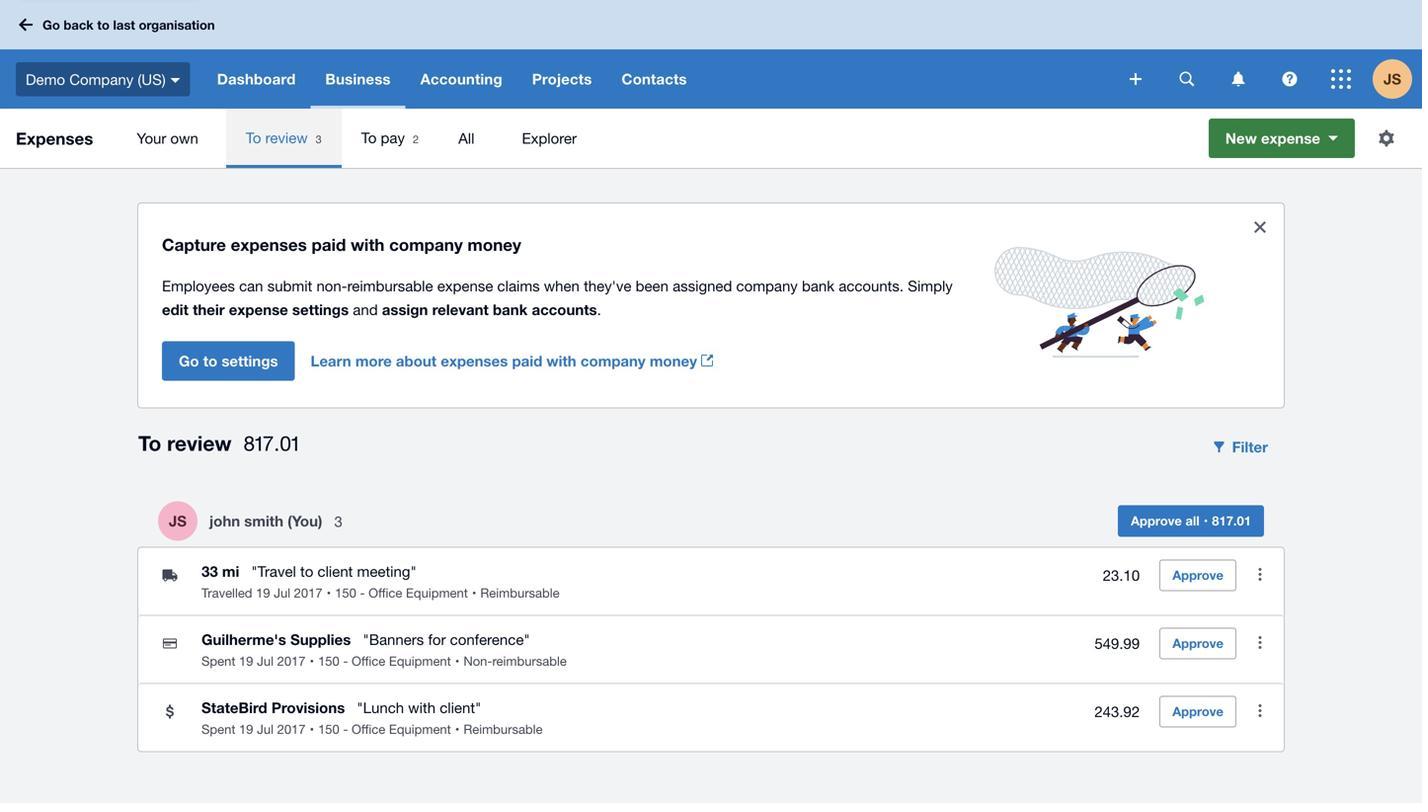 Task type: locate. For each thing, give the bounding box(es) containing it.
0 horizontal spatial 817.01
[[243, 431, 299, 455]]

jul
[[274, 585, 290, 601], [257, 653, 274, 669], [257, 722, 274, 737]]

0 vertical spatial 3
[[316, 133, 322, 145]]

150
[[335, 585, 356, 601], [318, 653, 340, 669], [318, 722, 340, 737]]

spent down guilherme's
[[202, 653, 236, 669]]

group containing to review
[[117, 109, 1193, 168]]

1 vertical spatial go
[[179, 352, 199, 370]]

0 vertical spatial expenses
[[231, 234, 307, 254]]

simply
[[908, 277, 953, 294]]

jul down "travel
[[274, 585, 290, 601]]

- down provisions
[[343, 722, 348, 737]]

to left client on the left of page
[[300, 563, 314, 580]]

jul down guilherme's supplies
[[257, 653, 274, 669]]

provisions
[[271, 699, 345, 717]]

.
[[597, 301, 601, 318]]

js left john
[[169, 512, 187, 530]]

2 vertical spatial -
[[343, 722, 348, 737]]

demo
[[26, 70, 65, 88]]

• down provisions
[[310, 722, 314, 737]]

19 for guilherme's
[[239, 653, 253, 669]]

2017 down provisions
[[277, 722, 306, 737]]

expense right new
[[1261, 129, 1321, 147]]

0 horizontal spatial settings
[[222, 352, 278, 370]]

• up conference"
[[472, 585, 477, 601]]

equipment for provisions
[[389, 722, 451, 737]]

0 horizontal spatial with
[[351, 234, 385, 254]]

2017 down "travel to client meeting"
[[294, 585, 323, 601]]

settings
[[292, 301, 349, 318], [222, 352, 278, 370]]

3 inside to review 3
[[316, 133, 322, 145]]

office
[[369, 585, 402, 601], [352, 653, 386, 669], [352, 722, 386, 737]]

employees can submit non-reimbursable expense claims when they've been assigned company bank accounts. simply edit their expense settings and assign relevant bank accounts .
[[162, 277, 953, 318]]

150 down client on the left of page
[[335, 585, 356, 601]]

approve right the 549.99
[[1173, 636, 1224, 651]]

3
[[316, 133, 322, 145], [334, 512, 343, 530]]

bank
[[802, 277, 835, 294], [493, 301, 528, 318]]

2 horizontal spatial expense
[[1261, 129, 1321, 147]]

1 vertical spatial approve button
[[1160, 628, 1237, 659]]

learn more about expenses paid with company money link
[[311, 341, 729, 381]]

0 vertical spatial paid
[[312, 234, 346, 254]]

0 vertical spatial expense
[[1261, 129, 1321, 147]]

1 vertical spatial expense
[[437, 277, 493, 294]]

1 vertical spatial reimbursable
[[492, 653, 567, 669]]

1 vertical spatial with
[[547, 352, 577, 370]]

1 spent from the top
[[202, 653, 236, 669]]

1 horizontal spatial review
[[265, 129, 308, 146]]

all
[[1186, 513, 1200, 528]]

2 vertical spatial 19
[[239, 722, 253, 737]]

office down 'meeting"' on the left of page
[[369, 585, 402, 601]]

"banners for conference"
[[363, 631, 530, 648]]

•
[[1204, 513, 1208, 528], [327, 585, 331, 601], [472, 585, 477, 601], [310, 653, 314, 669], [455, 653, 460, 669], [310, 722, 314, 737], [455, 722, 460, 737]]

review up john
[[167, 431, 232, 455]]

1 horizontal spatial expenses
[[441, 352, 508, 370]]

spent down statebird
[[202, 722, 236, 737]]

1 vertical spatial office
[[352, 653, 386, 669]]

office down the "banners
[[352, 653, 386, 669]]

1 horizontal spatial settings
[[292, 301, 349, 318]]

1 vertical spatial reimbursable
[[464, 722, 543, 737]]

1 horizontal spatial to
[[246, 129, 261, 146]]

0 vertical spatial see more options image
[[1241, 623, 1280, 662]]

150 for guilherme's supplies
[[318, 653, 340, 669]]

2 vertical spatial 2017
[[277, 722, 306, 737]]

to review option
[[226, 109, 342, 168]]

company up assign
[[389, 234, 463, 254]]

0 vertical spatial review
[[265, 129, 308, 146]]

0 vertical spatial to
[[97, 17, 110, 32]]

review down dashboard
[[265, 129, 308, 146]]

0 horizontal spatial company
[[389, 234, 463, 254]]

go inside go to settings button
[[179, 352, 199, 370]]

1 horizontal spatial expense
[[437, 277, 493, 294]]

bank down claims
[[493, 301, 528, 318]]

settings down their
[[222, 352, 278, 370]]

1 vertical spatial jul
[[257, 653, 274, 669]]

0 horizontal spatial review
[[167, 431, 232, 455]]

• down client"
[[455, 722, 460, 737]]

to
[[97, 17, 110, 32], [203, 352, 217, 370], [300, 563, 314, 580]]

svg image left back
[[19, 18, 33, 31]]

to review 3
[[246, 129, 322, 146]]

0 vertical spatial js
[[1384, 70, 1402, 88]]

1 horizontal spatial paid
[[512, 352, 543, 370]]

approve right 243.92
[[1173, 704, 1224, 719]]

19
[[256, 585, 270, 601], [239, 653, 253, 669], [239, 722, 253, 737]]

2 horizontal spatial company
[[736, 277, 798, 294]]

svg image inside go back to last organisation link
[[19, 18, 33, 31]]

projects button
[[517, 49, 607, 109]]

2 horizontal spatial to
[[361, 129, 377, 146]]

reimbursable
[[480, 585, 560, 601], [464, 722, 543, 737]]

approve for 23.10
[[1173, 568, 1224, 583]]

with up and
[[351, 234, 385, 254]]

go inside go back to last organisation link
[[42, 17, 60, 32]]

spent 19 jul 2017 • 150 - office equipment • non-reimbursable
[[202, 653, 567, 669]]

0 vertical spatial reimbursable
[[347, 277, 433, 294]]

1 vertical spatial expenses
[[441, 352, 508, 370]]

jul for statebird
[[257, 722, 274, 737]]

0 vertical spatial bank
[[802, 277, 835, 294]]

expense
[[1261, 129, 1321, 147], [437, 277, 493, 294], [229, 301, 288, 318]]

2 vertical spatial approve button
[[1160, 696, 1237, 728]]

0 horizontal spatial go
[[42, 17, 60, 32]]

• down supplies
[[310, 653, 314, 669]]

2 vertical spatial jul
[[257, 722, 274, 737]]

svg image up new
[[1232, 72, 1245, 86]]

2017 down guilherme's supplies
[[277, 653, 306, 669]]

reimbursable down conference"
[[492, 653, 567, 669]]

svg image inside "demo company (us)" popup button
[[171, 78, 180, 83]]

2 see more options image from the top
[[1241, 691, 1280, 730]]

equipment down for
[[389, 653, 451, 669]]

projects
[[532, 70, 592, 88]]

1 vertical spatial bank
[[493, 301, 528, 318]]

2 vertical spatial company
[[581, 352, 646, 370]]

explorer
[[522, 129, 577, 147]]

expenses down relevant
[[441, 352, 508, 370]]

19 for statebird
[[239, 722, 253, 737]]

own
[[170, 129, 198, 147]]

1 vertical spatial 150
[[318, 653, 340, 669]]

817.01 up the john smith (you) on the left of page
[[243, 431, 299, 455]]

1 vertical spatial see more options image
[[1241, 691, 1280, 730]]

reimbursable for "travel to client meeting"
[[480, 585, 560, 601]]

expenses up can
[[231, 234, 307, 254]]

approve left all
[[1131, 513, 1182, 528]]

1 horizontal spatial go
[[179, 352, 199, 370]]

1 vertical spatial review
[[167, 431, 232, 455]]

0 vertical spatial spent
[[202, 653, 236, 669]]

review inside option
[[265, 129, 308, 146]]

0 vertical spatial equipment
[[406, 585, 468, 601]]

0 horizontal spatial 3
[[316, 133, 322, 145]]

1 vertical spatial paid
[[512, 352, 543, 370]]

0 horizontal spatial bank
[[493, 301, 528, 318]]

banner containing dashboard
[[0, 0, 1422, 109]]

-
[[360, 585, 365, 601], [343, 653, 348, 669], [343, 722, 348, 737]]

1 horizontal spatial svg image
[[1130, 73, 1142, 85]]

0 horizontal spatial to
[[97, 17, 110, 32]]

employees
[[162, 277, 235, 294]]

expenses inside learn more about expenses paid with company money button
[[441, 352, 508, 370]]

paid inside button
[[512, 352, 543, 370]]

2 vertical spatial to
[[300, 563, 314, 580]]

company inside employees can submit non-reimbursable expense claims when they've been assigned company bank accounts. simply edit their expense settings and assign relevant bank accounts .
[[736, 277, 798, 294]]

all button
[[439, 109, 502, 168]]

bank left accounts.
[[802, 277, 835, 294]]

0 vertical spatial with
[[351, 234, 385, 254]]

approve button right the 549.99
[[1160, 628, 1237, 659]]

with down the accounts on the left top of page
[[547, 352, 577, 370]]

office down "lunch
[[352, 722, 386, 737]]

smith
[[244, 512, 283, 530]]

dashboard link
[[202, 49, 311, 109]]

with
[[351, 234, 385, 254], [547, 352, 577, 370], [408, 699, 436, 716]]

to
[[246, 129, 261, 146], [361, 129, 377, 146], [138, 431, 161, 455]]

assigned
[[673, 277, 732, 294]]

to review
[[138, 431, 232, 455]]

settings down non-
[[292, 301, 349, 318]]

go left back
[[42, 17, 60, 32]]

money up claims
[[468, 234, 521, 254]]

• right all
[[1204, 513, 1208, 528]]

js inside popup button
[[1384, 70, 1402, 88]]

approve button for provisions
[[1160, 696, 1237, 728]]

1 horizontal spatial js
[[1384, 70, 1402, 88]]

reimbursable
[[347, 277, 433, 294], [492, 653, 567, 669]]

0 horizontal spatial svg image
[[171, 78, 180, 83]]

go for go to settings
[[179, 352, 199, 370]]

0 horizontal spatial to
[[138, 431, 161, 455]]

19 down statebird
[[239, 722, 253, 737]]

banner
[[0, 0, 1422, 109]]

to inside button
[[203, 352, 217, 370]]

1 horizontal spatial to
[[203, 352, 217, 370]]

• down "travel to client meeting"
[[327, 585, 331, 601]]

settings menu image
[[1367, 119, 1407, 158]]

review for to review
[[167, 431, 232, 455]]

• left non-
[[455, 653, 460, 669]]

svg image
[[1180, 72, 1195, 86], [1130, 73, 1142, 85], [171, 78, 180, 83]]

2 vertical spatial 150
[[318, 722, 340, 737]]

0 vertical spatial go
[[42, 17, 60, 32]]

19 down guilherme's
[[239, 653, 253, 669]]

company down .
[[581, 352, 646, 370]]

to left last
[[97, 17, 110, 32]]

accounts
[[532, 301, 597, 318]]

- down supplies
[[343, 653, 348, 669]]

1 approve button from the top
[[1160, 560, 1237, 591]]

their
[[193, 301, 225, 318]]

2 vertical spatial office
[[352, 722, 386, 737]]

2 vertical spatial equipment
[[389, 722, 451, 737]]

150 down provisions
[[318, 722, 340, 737]]

0 vertical spatial jul
[[274, 585, 290, 601]]

go back to last organisation
[[42, 17, 215, 32]]

filter
[[1232, 438, 1268, 456]]

money
[[468, 234, 521, 254], [650, 352, 697, 370]]

group
[[117, 109, 1193, 168]]

33 mi
[[202, 563, 239, 580]]

1 vertical spatial js
[[169, 512, 187, 530]]

john smith (you)
[[209, 512, 322, 530]]

1 vertical spatial -
[[343, 653, 348, 669]]

company right assigned
[[736, 277, 798, 294]]

2
[[413, 133, 419, 145]]

when
[[544, 277, 580, 294]]

approve for 243.92
[[1173, 704, 1224, 719]]

1 vertical spatial 19
[[239, 653, 253, 669]]

js up the settings menu icon
[[1384, 70, 1402, 88]]

spent
[[202, 653, 236, 669], [202, 722, 236, 737]]

reimbursable inside employees can submit non-reimbursable expense claims when they've been assigned company bank accounts. simply edit their expense settings and assign relevant bank accounts .
[[347, 277, 433, 294]]

svg image up "new expense" popup button
[[1283, 72, 1297, 86]]

see more options image
[[1241, 623, 1280, 662], [1241, 691, 1280, 730]]

19 down "travel
[[256, 585, 270, 601]]

money down been
[[650, 352, 697, 370]]

with left client"
[[408, 699, 436, 716]]

1 horizontal spatial 3
[[334, 512, 343, 530]]

150 down supplies
[[318, 653, 340, 669]]

0 vertical spatial 19
[[256, 585, 270, 601]]

new expense button
[[1209, 119, 1355, 158]]

jul down statebird provisions
[[257, 722, 274, 737]]

go down edit
[[179, 352, 199, 370]]

approve
[[1131, 513, 1182, 528], [1173, 568, 1224, 583], [1173, 636, 1224, 651], [1173, 704, 1224, 719]]

expense inside "new expense" popup button
[[1261, 129, 1321, 147]]

equipment up for
[[406, 585, 468, 601]]

contacts
[[622, 70, 687, 88]]

1 vertical spatial settings
[[222, 352, 278, 370]]

0 vertical spatial company
[[389, 234, 463, 254]]

0 vertical spatial reimbursable
[[480, 585, 560, 601]]

to inside to review option
[[246, 129, 261, 146]]

0 vertical spatial settings
[[292, 301, 349, 318]]

close image
[[1241, 207, 1280, 247]]

2017
[[294, 585, 323, 601], [277, 653, 306, 669], [277, 722, 306, 737]]

spent for guilherme's supplies
[[202, 653, 236, 669]]

paid down the accounts on the left top of page
[[512, 352, 543, 370]]

non-
[[464, 653, 492, 669]]

2 vertical spatial with
[[408, 699, 436, 716]]

js
[[1384, 70, 1402, 88], [169, 512, 187, 530]]

1 horizontal spatial money
[[650, 352, 697, 370]]

conference"
[[450, 631, 530, 648]]

reimbursable up assign
[[347, 277, 433, 294]]

1 vertical spatial money
[[650, 352, 697, 370]]

817.01 right all
[[1212, 513, 1252, 528]]

expense down can
[[229, 301, 288, 318]]

1 see more options image from the top
[[1241, 623, 1280, 662]]

1 vertical spatial equipment
[[389, 653, 451, 669]]

expenses
[[231, 234, 307, 254], [441, 352, 508, 370]]

2 spent from the top
[[202, 722, 236, 737]]

capture
[[162, 234, 226, 254]]

reimbursable down client"
[[464, 722, 543, 737]]

meeting"
[[357, 563, 417, 580]]

1 horizontal spatial 817.01
[[1212, 513, 1252, 528]]

0 vertical spatial -
[[360, 585, 365, 601]]

client
[[318, 563, 353, 580]]

2 horizontal spatial to
[[300, 563, 314, 580]]

can
[[239, 277, 263, 294]]

expense up relevant
[[437, 277, 493, 294]]

svg image
[[19, 18, 33, 31], [1332, 69, 1351, 89], [1232, 72, 1245, 86], [1283, 72, 1297, 86]]

2 approve button from the top
[[1160, 628, 1237, 659]]

with inside learn more about expenses paid with company money button
[[547, 352, 577, 370]]

settings inside button
[[222, 352, 278, 370]]

817.01
[[243, 431, 299, 455], [1212, 513, 1252, 528]]

statebird provisions
[[202, 699, 345, 717]]

0 vertical spatial approve button
[[1160, 560, 1237, 591]]

3 left to pay 2
[[316, 133, 322, 145]]

- down 'meeting"' on the left of page
[[360, 585, 365, 601]]

2 vertical spatial expense
[[229, 301, 288, 318]]

see more options image for provisions
[[1241, 691, 1280, 730]]

equipment down ""lunch with client"" on the left bottom of the page
[[389, 722, 451, 737]]

approve all • 817.01
[[1131, 513, 1252, 528]]

1 vertical spatial 2017
[[277, 653, 306, 669]]

paid up non-
[[312, 234, 346, 254]]

postal workers catching money image
[[971, 223, 1229, 381]]

0 horizontal spatial reimbursable
[[347, 277, 433, 294]]

svg image left js popup button
[[1332, 69, 1351, 89]]

1 vertical spatial to
[[203, 352, 217, 370]]

1 horizontal spatial company
[[581, 352, 646, 370]]

reimbursable up conference"
[[480, 585, 560, 601]]

approve button right 243.92
[[1160, 696, 1237, 728]]

spent 19 jul 2017 • 150 - office equipment • reimbursable
[[202, 722, 543, 737]]

office for guilherme's supplies
[[352, 653, 386, 669]]

paid
[[312, 234, 346, 254], [512, 352, 543, 370]]

business button
[[311, 49, 406, 109]]

approve button down all
[[1160, 560, 1237, 591]]

capture expenses paid with company money status
[[138, 203, 1284, 407]]

to down their
[[203, 352, 217, 370]]

approve down all
[[1173, 568, 1224, 583]]

3 right (you)
[[334, 512, 343, 530]]

1 vertical spatial 3
[[334, 512, 343, 530]]

1 vertical spatial company
[[736, 277, 798, 294]]

assign
[[382, 301, 428, 318]]

3 approve button from the top
[[1160, 696, 1237, 728]]

0 vertical spatial 2017
[[294, 585, 323, 601]]

0 vertical spatial money
[[468, 234, 521, 254]]

"travel to client meeting"
[[251, 563, 417, 580]]



Task type: vqa. For each thing, say whether or not it's contained in the screenshot.
Any
no



Task type: describe. For each thing, give the bounding box(es) containing it.
to for to pay 2
[[361, 129, 377, 146]]

150 for statebird provisions
[[318, 722, 340, 737]]

- for statebird provisions
[[343, 722, 348, 737]]

243.92
[[1095, 703, 1140, 720]]

go to settings link
[[162, 341, 311, 381]]

"lunch with client"
[[357, 699, 481, 716]]

"lunch
[[357, 699, 404, 716]]

guilherme's
[[202, 631, 286, 649]]

your
[[137, 129, 166, 147]]

all
[[458, 129, 475, 147]]

supplies
[[290, 631, 351, 649]]

john
[[209, 512, 240, 530]]

capture expenses paid with company money
[[162, 234, 521, 254]]

0 horizontal spatial money
[[468, 234, 521, 254]]

settings inside employees can submit non-reimbursable expense claims when they've been assigned company bank accounts. simply edit their expense settings and assign relevant bank accounts .
[[292, 301, 349, 318]]

549.99
[[1095, 635, 1140, 652]]

submit
[[267, 277, 312, 294]]

company
[[69, 70, 134, 88]]

js button
[[1373, 49, 1422, 109]]

demo company (us)
[[26, 70, 166, 88]]

go for go back to last organisation
[[42, 17, 60, 32]]

relevant
[[432, 301, 489, 318]]

23.10
[[1103, 567, 1140, 584]]

client"
[[440, 699, 481, 716]]

statebird
[[202, 699, 267, 717]]

guilherme's supplies
[[202, 631, 351, 649]]

to for go to settings
[[203, 352, 217, 370]]

non-
[[317, 277, 347, 294]]

(us)
[[138, 70, 166, 88]]

filter button
[[1199, 427, 1284, 467]]

- for guilherme's supplies
[[343, 653, 348, 669]]

accounts.
[[839, 277, 904, 294]]

2017 for supplies
[[277, 653, 306, 669]]

reimbursable for "lunch with client"
[[464, 722, 543, 737]]

0 horizontal spatial js
[[169, 512, 187, 530]]

0 vertical spatial 150
[[335, 585, 356, 601]]

learn more about expenses paid with company money
[[311, 352, 697, 370]]

33
[[202, 563, 218, 580]]

they've
[[584, 277, 632, 294]]

0 vertical spatial office
[[369, 585, 402, 601]]

travelled 19 jul 2017 • 150 - office equipment • reimbursable
[[202, 585, 560, 601]]

money inside button
[[650, 352, 697, 370]]

spent for statebird provisions
[[202, 722, 236, 737]]

jul for guilherme's
[[257, 653, 274, 669]]

go back to last organisation link
[[12, 7, 227, 42]]

0 vertical spatial 817.01
[[243, 431, 299, 455]]

expenses
[[16, 128, 93, 148]]

1 vertical spatial 817.01
[[1212, 513, 1252, 528]]

accounting
[[420, 70, 503, 88]]

1 horizontal spatial bank
[[802, 277, 835, 294]]

to pay 2
[[361, 129, 419, 146]]

organisation
[[139, 17, 215, 32]]

learn more about expenses paid with company money button
[[311, 341, 729, 381]]

0 horizontal spatial expenses
[[231, 234, 307, 254]]

approve button for supplies
[[1160, 628, 1237, 659]]

demo company (us) button
[[0, 49, 202, 109]]

office for statebird provisions
[[352, 722, 386, 737]]

go to settings button
[[162, 341, 295, 381]]

equipment for supplies
[[389, 653, 451, 669]]

company inside button
[[581, 352, 646, 370]]

2 horizontal spatial svg image
[[1180, 72, 1195, 86]]

see more options image
[[1241, 554, 1280, 594]]

travelled
[[202, 585, 252, 601]]

claims
[[497, 277, 540, 294]]

mi
[[222, 563, 239, 580]]

2017 for provisions
[[277, 722, 306, 737]]

explorer button
[[502, 109, 605, 168]]

edit
[[162, 301, 189, 318]]

to for to review 3
[[246, 129, 261, 146]]

last
[[113, 17, 135, 32]]

"travel
[[251, 563, 296, 580]]

"banners
[[363, 631, 424, 648]]

been
[[636, 277, 669, 294]]

your own button
[[117, 109, 226, 168]]

see more options image for supplies
[[1241, 623, 1280, 662]]

0 horizontal spatial expense
[[229, 301, 288, 318]]

back
[[64, 17, 94, 32]]

to for to review
[[138, 431, 161, 455]]

new
[[1226, 129, 1257, 147]]

your own
[[137, 129, 198, 147]]

review for to review 3
[[265, 129, 308, 146]]

1 horizontal spatial reimbursable
[[492, 653, 567, 669]]

pay
[[381, 129, 405, 146]]

business
[[325, 70, 391, 88]]

accounting button
[[406, 49, 517, 109]]

learn
[[311, 352, 351, 370]]

dashboard
[[217, 70, 296, 88]]

more
[[355, 352, 392, 370]]

about
[[396, 352, 437, 370]]

approve for 549.99
[[1173, 636, 1224, 651]]

contacts button
[[607, 49, 702, 109]]

go to settings
[[179, 352, 278, 370]]

for
[[428, 631, 446, 648]]

new expense
[[1226, 129, 1321, 147]]

to for "travel to client meeting"
[[300, 563, 314, 580]]

and
[[353, 301, 378, 318]]



